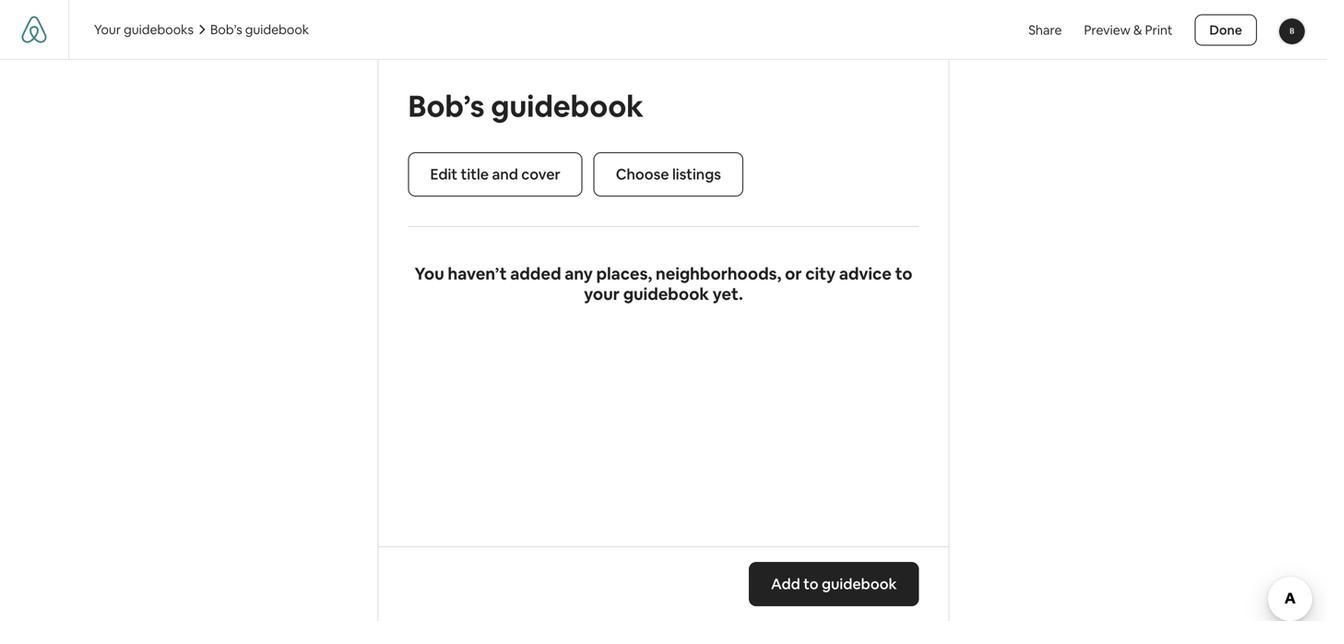 Task type: locate. For each thing, give the bounding box(es) containing it.
guidebooks
[[124, 21, 194, 38]]

you
[[415, 263, 445, 285]]

0 horizontal spatial to
[[804, 574, 819, 593]]

listings
[[673, 165, 722, 184]]

your guidebooks
[[94, 21, 194, 38]]

to right "advice" at the top right of page
[[896, 263, 913, 285]]

1 horizontal spatial bob's
[[408, 87, 485, 126]]

your
[[584, 283, 620, 305]]

0 horizontal spatial bob's
[[210, 21, 242, 38]]

1 vertical spatial to
[[804, 574, 819, 593]]

added
[[511, 263, 562, 285]]

edit title and cover button
[[408, 152, 583, 197]]

0 vertical spatial bob's guidebook
[[210, 21, 309, 38]]

1 horizontal spatial bob's guidebook
[[408, 87, 644, 126]]

to
[[896, 263, 913, 285], [804, 574, 819, 593]]

edit
[[431, 165, 458, 184]]

guidebook inside button
[[822, 574, 897, 593]]

or
[[785, 263, 802, 285]]

done button
[[1196, 14, 1258, 46]]

share
[[1029, 22, 1063, 38]]

cover
[[522, 165, 561, 184]]

bob's
[[210, 21, 242, 38], [408, 87, 485, 126]]

any
[[565, 263, 593, 285]]

your guidebooks link
[[94, 21, 194, 38]]

bob's guidebook
[[210, 21, 309, 38], [408, 87, 644, 126]]

guidebook inside you haven't added any places, neighborhoods, or city advice to your guidebook yet.
[[624, 283, 710, 305]]

0 vertical spatial to
[[896, 263, 913, 285]]

1 horizontal spatial to
[[896, 263, 913, 285]]

haven't
[[448, 263, 507, 285]]

choose listings
[[616, 165, 722, 184]]

your
[[94, 21, 121, 38]]

bob's up edit
[[408, 87, 485, 126]]

guidebook
[[245, 21, 309, 38], [491, 87, 644, 126], [624, 283, 710, 305], [822, 574, 897, 593]]

share button
[[1029, 21, 1063, 39]]

bob's right guidebooks
[[210, 21, 242, 38]]

to inside you haven't added any places, neighborhoods, or city advice to your guidebook yet.
[[896, 263, 913, 285]]

to right add
[[804, 574, 819, 593]]

edit title and cover
[[431, 165, 561, 184]]

print
[[1146, 22, 1173, 38]]

choose listings button
[[594, 152, 744, 197]]

add
[[771, 574, 801, 593]]

1 vertical spatial bob's guidebook
[[408, 87, 644, 126]]

add to guidebook button
[[749, 562, 920, 606]]

preview & print
[[1085, 22, 1173, 38]]

advice
[[840, 263, 892, 285]]



Task type: vqa. For each thing, say whether or not it's contained in the screenshot.
we'll
no



Task type: describe. For each thing, give the bounding box(es) containing it.
choose
[[616, 165, 670, 184]]

to inside button
[[804, 574, 819, 593]]

1 vertical spatial bob's
[[408, 87, 485, 126]]

profile image
[[1280, 18, 1306, 44]]

0 horizontal spatial bob's guidebook
[[210, 21, 309, 38]]

you haven't added any places, neighborhoods, or city advice to your guidebook yet.
[[415, 263, 913, 305]]

bob's guidebook link
[[197, 20, 309, 39]]

and
[[492, 165, 519, 184]]

yet.
[[713, 283, 744, 305]]

neighborhoods,
[[656, 263, 782, 285]]

0 vertical spatial bob's
[[210, 21, 242, 38]]

title
[[461, 165, 489, 184]]

done
[[1210, 22, 1243, 38]]

city
[[806, 263, 836, 285]]

preview
[[1085, 22, 1131, 38]]

add to guidebook
[[771, 574, 897, 593]]

&
[[1134, 22, 1143, 38]]

places,
[[597, 263, 653, 285]]

preview & print link
[[1085, 22, 1173, 38]]



